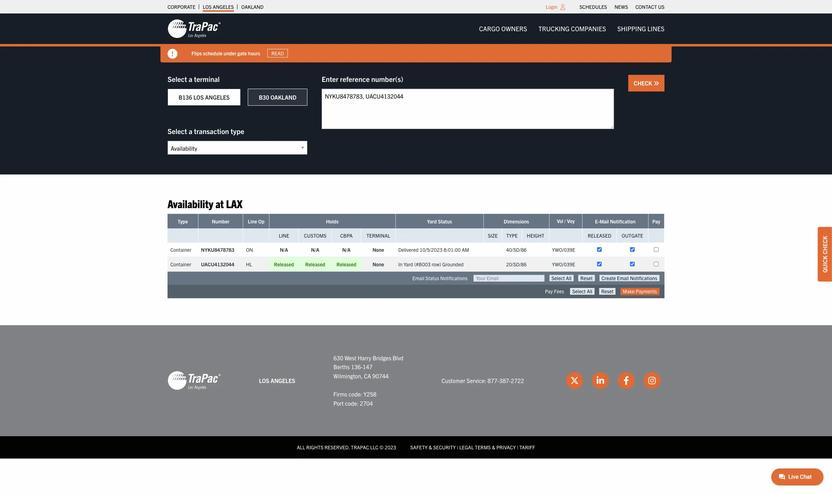 Task type: describe. For each thing, give the bounding box(es) containing it.
contact us
[[636, 4, 665, 10]]

a for transaction
[[189, 127, 192, 136]]

2 & from the left
[[492, 445, 495, 451]]

privacy
[[496, 445, 516, 451]]

trucking companies
[[539, 24, 606, 33]]

select a terminal
[[168, 75, 220, 83]]

banner containing cargo owners
[[0, 13, 832, 62]]

outgate
[[622, 233, 643, 239]]

login link
[[546, 4, 558, 10]]

read link
[[267, 49, 288, 58]]

corporate link
[[168, 2, 195, 12]]

released right hl
[[274, 261, 294, 268]]

legal terms & privacy link
[[459, 445, 516, 451]]

payments
[[636, 288, 657, 295]]

b136
[[179, 94, 192, 101]]

height
[[527, 233, 544, 239]]

lines
[[648, 24, 665, 33]]

all rights reserved. trapac llc © 2023
[[297, 445, 396, 451]]

terms
[[475, 445, 491, 451]]

90744
[[372, 373, 389, 380]]

630
[[333, 354, 343, 362]]

in yard (#b003 row) grounded
[[398, 261, 464, 268]]

status for email
[[425, 275, 439, 282]]

footer containing 630 west harry bridges blvd
[[0, 325, 832, 459]]

select for select a transaction type
[[168, 127, 187, 136]]

0 vertical spatial los angeles
[[203, 4, 234, 10]]

b30 oakland
[[259, 94, 297, 101]]

1 horizontal spatial yard
[[427, 218, 437, 225]]

delivered
[[398, 247, 419, 253]]

companies
[[571, 24, 606, 33]]

op
[[258, 218, 265, 225]]

make
[[623, 288, 635, 295]]

lax
[[226, 197, 243, 211]]

menu bar inside banner
[[473, 22, 670, 36]]

us
[[658, 4, 665, 10]]

delivered 10/5/2023 8:01:00 am
[[398, 247, 469, 253]]

flips
[[192, 50, 202, 56]]

uacu4132044
[[201, 261, 234, 268]]

2722
[[511, 377, 524, 384]]

availability
[[168, 197, 213, 211]]

none for in yard (#b003 row) grounded
[[373, 261, 384, 268]]

make payments
[[623, 288, 657, 295]]

west
[[345, 354, 356, 362]]

vsl
[[557, 218, 563, 224]]

(#b003
[[414, 261, 431, 268]]

safety & security | legal terms & privacy | tariff
[[410, 445, 535, 451]]

terminal
[[194, 75, 220, 83]]

type
[[231, 127, 244, 136]]

availability at lax
[[168, 197, 243, 211]]

shipping lines
[[617, 24, 665, 33]]

none for delivered 10/5/2023 8:01:00 am
[[373, 247, 384, 253]]

cargo
[[479, 24, 500, 33]]

1 n/a from the left
[[280, 247, 288, 253]]

0 horizontal spatial yard
[[404, 261, 413, 268]]

legal
[[459, 445, 474, 451]]

e-
[[595, 218, 600, 225]]

los angeles inside footer
[[259, 377, 295, 384]]

berths
[[333, 364, 350, 371]]

2 | from the left
[[517, 445, 518, 451]]

read
[[272, 50, 284, 56]]

los angeles link
[[203, 2, 234, 12]]

387-
[[499, 377, 511, 384]]

owners
[[501, 24, 527, 33]]

shipping
[[617, 24, 646, 33]]

angeles inside footer
[[271, 377, 295, 384]]

pay fees
[[545, 288, 564, 295]]

login
[[546, 4, 558, 10]]

quick check link
[[818, 227, 832, 282]]

oakland link
[[241, 2, 264, 12]]

firms code:  y258 port code:  2704
[[333, 391, 376, 407]]

b30
[[259, 94, 269, 101]]

vsl / voy
[[557, 218, 575, 224]]

2 vertical spatial los
[[259, 377, 269, 384]]

reference
[[340, 75, 370, 83]]

1 & from the left
[[429, 445, 432, 451]]

ywo/039e for 20/sd/86
[[552, 261, 575, 268]]

size
[[488, 233, 498, 239]]

quick
[[821, 256, 829, 273]]

2 n/a from the left
[[311, 247, 319, 253]]

147
[[363, 364, 373, 371]]

shipping lines link
[[612, 22, 670, 36]]

solid image inside banner
[[168, 49, 177, 59]]

row)
[[432, 261, 441, 268]]

fees
[[554, 288, 564, 295]]

630 west harry bridges blvd berths 136-147 wilmington, ca 90744
[[333, 354, 403, 380]]

1 los angeles image from the top
[[168, 19, 221, 39]]

pay for pay fees
[[545, 288, 553, 295]]

check inside check button
[[634, 80, 654, 87]]

check inside quick check link
[[821, 236, 829, 254]]

a for terminal
[[189, 75, 192, 83]]

transaction
[[194, 127, 229, 136]]

voy
[[567, 218, 575, 224]]

ywo/039e for 40/sd/86
[[552, 247, 575, 253]]

port
[[333, 400, 344, 407]]

under
[[224, 50, 236, 56]]

email
[[412, 275, 424, 282]]

2 los angeles image from the top
[[168, 371, 221, 391]]

Enter reference number(s) text field
[[322, 89, 614, 129]]



Task type: vqa. For each thing, say whether or not it's contained in the screenshot.
Y258
yes



Task type: locate. For each thing, give the bounding box(es) containing it.
8:01:00
[[444, 247, 461, 253]]

2 horizontal spatial n/a
[[342, 247, 351, 253]]

on
[[246, 247, 253, 253]]

container for uacu4132044
[[170, 261, 191, 268]]

1 vertical spatial check
[[821, 236, 829, 254]]

0 vertical spatial menu bar
[[576, 2, 668, 12]]

0 horizontal spatial check
[[634, 80, 654, 87]]

1 ywo/039e from the top
[[552, 247, 575, 253]]

1 container from the top
[[170, 247, 191, 253]]

2 ywo/039e from the top
[[552, 261, 575, 268]]

y258
[[363, 391, 376, 398]]

menu bar
[[576, 2, 668, 12], [473, 22, 670, 36]]

terminal
[[366, 233, 390, 239]]

| left legal
[[457, 445, 458, 451]]

40/sd/86
[[506, 247, 527, 253]]

select for select a terminal
[[168, 75, 187, 83]]

n/a right 'on'
[[280, 247, 288, 253]]

1 horizontal spatial line
[[279, 233, 289, 239]]

0 vertical spatial solid image
[[168, 49, 177, 59]]

light image
[[560, 4, 565, 10]]

banner
[[0, 13, 832, 62]]

20/sd/86
[[506, 261, 527, 268]]

| left tariff on the bottom
[[517, 445, 518, 451]]

yard status
[[427, 218, 452, 225]]

1 vertical spatial select
[[168, 127, 187, 136]]

line left customs on the top
[[279, 233, 289, 239]]

none down terminal
[[373, 247, 384, 253]]

0 vertical spatial type
[[178, 218, 188, 225]]

harry
[[358, 354, 371, 362]]

None button
[[549, 275, 574, 282], [578, 275, 595, 282], [600, 275, 659, 282], [570, 288, 594, 295], [599, 288, 616, 295], [549, 275, 574, 282], [578, 275, 595, 282], [600, 275, 659, 282], [570, 288, 594, 295], [599, 288, 616, 295]]

menu bar down light icon
[[473, 22, 670, 36]]

0 vertical spatial ywo/039e
[[552, 247, 575, 253]]

los angeles image
[[168, 19, 221, 39], [168, 371, 221, 391]]

container for nyku8478783
[[170, 247, 191, 253]]

1 a from the top
[[189, 75, 192, 83]]

10/5/2023
[[420, 247, 442, 253]]

& right terms
[[492, 445, 495, 451]]

2 select from the top
[[168, 127, 187, 136]]

None checkbox
[[597, 248, 602, 252], [630, 262, 635, 267], [597, 248, 602, 252], [630, 262, 635, 267]]

1 horizontal spatial los angeles
[[259, 377, 295, 384]]

n/a down customs on the top
[[311, 247, 319, 253]]

0 vertical spatial oakland
[[241, 4, 264, 10]]

number
[[212, 218, 229, 225]]

mail
[[600, 218, 609, 225]]

0 vertical spatial container
[[170, 247, 191, 253]]

news
[[615, 4, 628, 10]]

1 vertical spatial none
[[373, 261, 384, 268]]

136-
[[351, 364, 363, 371]]

877-
[[488, 377, 499, 384]]

0 horizontal spatial solid image
[[168, 49, 177, 59]]

blvd
[[393, 354, 403, 362]]

dimensions
[[504, 218, 529, 225]]

check button
[[628, 75, 665, 92]]

news link
[[615, 2, 628, 12]]

am
[[462, 247, 469, 253]]

0 vertical spatial los
[[203, 4, 212, 10]]

0 horizontal spatial pay
[[545, 288, 553, 295]]

2 none from the top
[[373, 261, 384, 268]]

1 vertical spatial type
[[506, 233, 518, 239]]

at
[[216, 197, 224, 211]]

cbpa
[[340, 233, 353, 239]]

a left transaction
[[189, 127, 192, 136]]

1 vertical spatial code:
[[345, 400, 359, 407]]

yard right in
[[404, 261, 413, 268]]

2 a from the top
[[189, 127, 192, 136]]

/
[[564, 218, 566, 224]]

released
[[588, 233, 611, 239], [274, 261, 294, 268], [305, 261, 325, 268], [336, 261, 356, 268]]

in
[[398, 261, 402, 268]]

a
[[189, 75, 192, 83], [189, 127, 192, 136]]

1 vertical spatial ywo/039e
[[552, 261, 575, 268]]

select a transaction type
[[168, 127, 244, 136]]

pay for pay
[[652, 218, 660, 225]]

1 vertical spatial status
[[425, 275, 439, 282]]

footer
[[0, 325, 832, 459]]

line op
[[248, 218, 265, 225]]

status down in yard (#b003 row) grounded
[[425, 275, 439, 282]]

line for line op
[[248, 218, 257, 225]]

2023
[[385, 445, 396, 451]]

tariff
[[519, 445, 535, 451]]

status up 8:01:00
[[438, 218, 452, 225]]

1 horizontal spatial pay
[[652, 218, 660, 225]]

None checkbox
[[630, 248, 635, 252], [654, 248, 659, 252], [597, 262, 602, 267], [654, 262, 659, 267], [630, 248, 635, 252], [654, 248, 659, 252], [597, 262, 602, 267], [654, 262, 659, 267]]

1 horizontal spatial |
[[517, 445, 518, 451]]

customer
[[442, 377, 465, 384]]

safety & security link
[[410, 445, 456, 451]]

schedule
[[203, 50, 223, 56]]

hl
[[246, 261, 252, 268]]

1 none from the top
[[373, 247, 384, 253]]

menu bar containing schedules
[[576, 2, 668, 12]]

0 horizontal spatial |
[[457, 445, 458, 451]]

1 vertical spatial yard
[[404, 261, 413, 268]]

rights
[[306, 445, 323, 451]]

pay left fees
[[545, 288, 553, 295]]

trucking companies link
[[533, 22, 612, 36]]

bridges
[[373, 354, 391, 362]]

status
[[438, 218, 452, 225], [425, 275, 439, 282]]

tariff link
[[519, 445, 535, 451]]

schedules
[[580, 4, 607, 10]]

1 vertical spatial los
[[193, 94, 204, 101]]

yard up 10/5/2023 on the right of the page
[[427, 218, 437, 225]]

grounded
[[442, 261, 464, 268]]

©
[[380, 445, 384, 451]]

line for line
[[279, 233, 289, 239]]

b136 los angeles
[[179, 94, 230, 101]]

select up b136 on the left top of page
[[168, 75, 187, 83]]

none left in
[[373, 261, 384, 268]]

corporate
[[168, 4, 195, 10]]

1 select from the top
[[168, 75, 187, 83]]

& right safety
[[429, 445, 432, 451]]

ywo/039e up fees
[[552, 261, 575, 268]]

1 vertical spatial angeles
[[205, 94, 230, 101]]

oakland right los angeles link
[[241, 4, 264, 10]]

line left op
[[248, 218, 257, 225]]

1 horizontal spatial oakland
[[270, 94, 297, 101]]

released down customs on the top
[[305, 261, 325, 268]]

Your Email email field
[[474, 275, 545, 282]]

1 vertical spatial los angeles
[[259, 377, 295, 384]]

status for yard
[[438, 218, 452, 225]]

ca
[[364, 373, 371, 380]]

1 vertical spatial line
[[279, 233, 289, 239]]

0 vertical spatial line
[[248, 218, 257, 225]]

1 | from the left
[[457, 445, 458, 451]]

holds
[[326, 218, 339, 225]]

2 container from the top
[[170, 261, 191, 268]]

menu bar containing cargo owners
[[473, 22, 670, 36]]

customer service: 877-387-2722
[[442, 377, 524, 384]]

0 horizontal spatial los angeles
[[203, 4, 234, 10]]

code: up 2704
[[349, 391, 362, 398]]

security
[[433, 445, 456, 451]]

contact
[[636, 4, 657, 10]]

solid image inside check button
[[654, 81, 659, 86]]

1 vertical spatial los angeles image
[[168, 371, 221, 391]]

type down dimensions
[[506, 233, 518, 239]]

hours
[[248, 50, 260, 56]]

line
[[248, 218, 257, 225], [279, 233, 289, 239]]

los angeles
[[203, 4, 234, 10], [259, 377, 295, 384]]

pay right the notification
[[652, 218, 660, 225]]

1 vertical spatial solid image
[[654, 81, 659, 86]]

schedules link
[[580, 2, 607, 12]]

0 vertical spatial los angeles image
[[168, 19, 221, 39]]

menu bar up shipping
[[576, 2, 668, 12]]

check
[[634, 80, 654, 87], [821, 236, 829, 254]]

1 vertical spatial container
[[170, 261, 191, 268]]

customs
[[304, 233, 327, 239]]

0 vertical spatial code:
[[349, 391, 362, 398]]

1 vertical spatial oakland
[[270, 94, 297, 101]]

number(s)
[[371, 75, 403, 83]]

0 horizontal spatial oakland
[[241, 4, 264, 10]]

0 horizontal spatial n/a
[[280, 247, 288, 253]]

0 vertical spatial status
[[438, 218, 452, 225]]

enter reference number(s)
[[322, 75, 403, 83]]

cargo owners link
[[473, 22, 533, 36]]

code: right port
[[345, 400, 359, 407]]

2704
[[360, 400, 373, 407]]

0 vertical spatial yard
[[427, 218, 437, 225]]

1 vertical spatial menu bar
[[473, 22, 670, 36]]

oakland right b30
[[270, 94, 297, 101]]

all
[[297, 445, 305, 451]]

trucking
[[539, 24, 570, 33]]

1 horizontal spatial &
[[492, 445, 495, 451]]

0 vertical spatial angeles
[[213, 4, 234, 10]]

0 vertical spatial a
[[189, 75, 192, 83]]

ywo/039e down /
[[552, 247, 575, 253]]

email status notifications
[[412, 275, 468, 282]]

0 horizontal spatial &
[[429, 445, 432, 451]]

notifications
[[440, 275, 468, 282]]

contact us link
[[636, 2, 665, 12]]

0 vertical spatial none
[[373, 247, 384, 253]]

nyku8478783
[[201, 247, 234, 253]]

type down 'availability'
[[178, 218, 188, 225]]

0 vertical spatial pay
[[652, 218, 660, 225]]

0 vertical spatial check
[[634, 80, 654, 87]]

3 n/a from the left
[[342, 247, 351, 253]]

0 horizontal spatial line
[[248, 218, 257, 225]]

enter
[[322, 75, 338, 83]]

1 horizontal spatial n/a
[[311, 247, 319, 253]]

safety
[[410, 445, 428, 451]]

n/a down cbpa
[[342, 247, 351, 253]]

cargo owners
[[479, 24, 527, 33]]

2 vertical spatial angeles
[[271, 377, 295, 384]]

1 horizontal spatial type
[[506, 233, 518, 239]]

select left transaction
[[168, 127, 187, 136]]

1 vertical spatial a
[[189, 127, 192, 136]]

a left terminal
[[189, 75, 192, 83]]

0 vertical spatial select
[[168, 75, 187, 83]]

1 vertical spatial pay
[[545, 288, 553, 295]]

1 horizontal spatial solid image
[[654, 81, 659, 86]]

solid image
[[168, 49, 177, 59], [654, 81, 659, 86]]

1 horizontal spatial check
[[821, 236, 829, 254]]

released down e-
[[588, 233, 611, 239]]

released down cbpa
[[336, 261, 356, 268]]

e-mail notification
[[595, 218, 636, 225]]

wilmington,
[[333, 373, 363, 380]]

0 horizontal spatial type
[[178, 218, 188, 225]]



